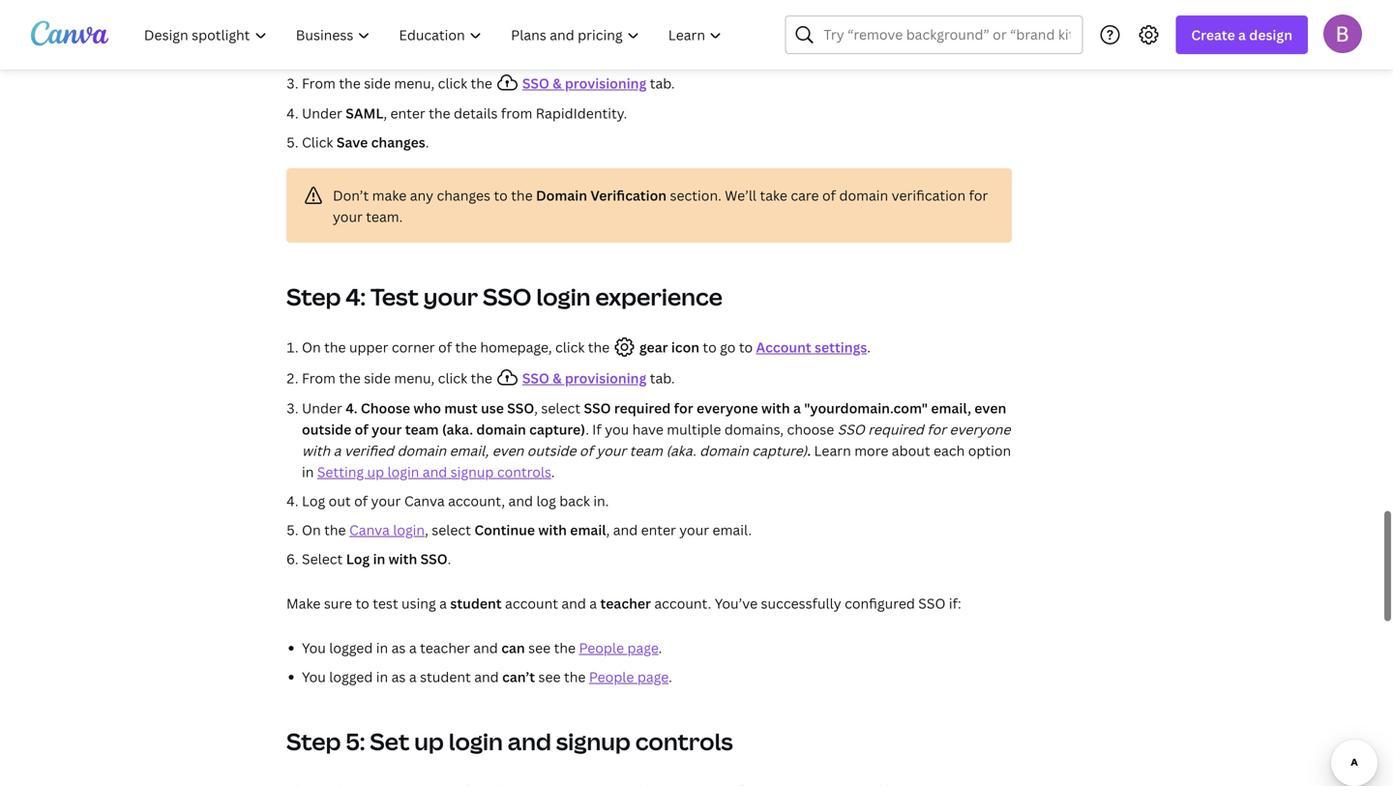 Task type: locate. For each thing, give the bounding box(es) containing it.
1 horizontal spatial signup
[[556, 726, 631, 758]]

1 horizontal spatial outside
[[527, 442, 576, 460]]

top level navigation element
[[132, 15, 739, 54]]

the left domain
[[511, 186, 533, 205]]

domain
[[839, 186, 888, 205], [476, 420, 526, 439], [397, 442, 446, 460], [700, 442, 749, 460]]

people for you logged in as a teacher and can see the people page .
[[579, 639, 624, 657]]

,
[[384, 104, 387, 122], [534, 399, 538, 418], [425, 521, 428, 539], [606, 521, 610, 539]]

, right use
[[534, 399, 538, 418]]

, down log out of your canva account, and log back in.
[[425, 521, 428, 539]]

provisioning up rapididentity.
[[565, 74, 647, 92]]

and left log
[[509, 492, 533, 510]]

0 horizontal spatial (aka.
[[442, 420, 473, 439]]

a right account
[[590, 595, 597, 613]]

people for you logged in as a student and can't see the people page .
[[589, 668, 634, 687]]

2 vertical spatial for
[[927, 420, 946, 439]]

0 horizontal spatial changes
[[371, 133, 425, 151]]

0 vertical spatial see
[[528, 639, 551, 657]]

a left design
[[1239, 26, 1246, 44]]

side up saml
[[364, 74, 391, 92]]

select right use
[[541, 399, 581, 418]]

.
[[425, 133, 429, 151], [867, 338, 871, 357], [585, 420, 589, 439], [807, 442, 814, 460], [551, 463, 555, 481], [448, 550, 451, 568], [659, 639, 662, 657], [669, 668, 672, 687]]

on left the upper
[[302, 338, 321, 357]]

1 vertical spatial as
[[392, 668, 406, 687]]

enter
[[390, 104, 425, 122], [641, 521, 676, 539]]

0 vertical spatial as
[[392, 639, 406, 657]]

sso up "using"
[[421, 550, 448, 568]]

in
[[302, 463, 314, 481], [373, 550, 385, 568], [376, 639, 388, 657], [376, 668, 388, 687]]

0 vertical spatial &
[[553, 74, 562, 92]]

0 horizontal spatial everyone
[[697, 399, 758, 418]]

verified
[[344, 442, 394, 460]]

about
[[892, 442, 930, 460]]

1 vertical spatial tab.
[[650, 369, 675, 388]]

1 vertical spatial &
[[553, 369, 562, 388]]

1 horizontal spatial even
[[975, 399, 1007, 418]]

1 vertical spatial from the side menu, click the
[[302, 369, 496, 388]]

0 vertical spatial up
[[367, 463, 384, 481]]

1 vertical spatial (aka.
[[666, 442, 696, 460]]

of inside sso required for everyone with a verified domain email, even outside of your team (aka. domain capture)
[[580, 442, 593, 460]]

0 vertical spatial tab.
[[650, 74, 675, 92]]

sure
[[324, 595, 352, 613]]

1 vertical spatial people
[[589, 668, 634, 687]]

0 vertical spatial email,
[[931, 399, 971, 418]]

under left 4.
[[302, 399, 342, 418]]

0 horizontal spatial required
[[614, 399, 671, 418]]

2 logged from the top
[[329, 668, 373, 687]]

1 horizontal spatial required
[[868, 420, 924, 439]]

step
[[286, 281, 341, 313], [286, 726, 341, 758]]

1 vertical spatial on
[[302, 521, 321, 539]]

for for even
[[674, 399, 693, 418]]

(aka. inside sso required for everyone with a verified domain email, even outside of your team (aka. domain capture)
[[666, 442, 696, 460]]

2 under from the top
[[302, 399, 342, 418]]

login
[[536, 281, 591, 313], [388, 463, 419, 481], [393, 521, 425, 539], [449, 726, 503, 758]]

1 vertical spatial sso & provisioning link
[[522, 369, 647, 388]]

0 vertical spatial sso & provisioning link
[[522, 74, 647, 92]]

0 vertical spatial required
[[614, 399, 671, 418]]

of right the care
[[823, 186, 836, 205]]

provisioning
[[565, 74, 647, 92], [565, 369, 647, 388]]

on for on the upper corner of the homepage, click the
[[302, 338, 321, 357]]

your left email.
[[680, 521, 709, 539]]

0 horizontal spatial teacher
[[420, 639, 470, 657]]

the down the out
[[324, 521, 346, 539]]

1 vertical spatial under
[[302, 399, 342, 418]]

to
[[494, 186, 508, 205], [703, 338, 717, 357], [739, 338, 753, 357], [356, 595, 369, 613]]

care
[[791, 186, 819, 205]]

log right select
[[346, 550, 370, 568]]

learn more about each option in
[[302, 442, 1011, 481]]

0 vertical spatial even
[[975, 399, 1007, 418]]

1 horizontal spatial team
[[630, 442, 663, 460]]

we'll
[[725, 186, 757, 205]]

provisioning for first sso & provisioning link from the top of the page
[[565, 74, 647, 92]]

1 you from the top
[[302, 639, 326, 657]]

a inside dropdown button
[[1239, 26, 1246, 44]]

if:
[[949, 595, 961, 613]]

2 sso & provisioning link from the top
[[522, 369, 647, 388]]

2 from the side menu, click the from the top
[[302, 369, 496, 388]]

2 vertical spatial click
[[438, 369, 467, 388]]

with inside sso required for everyone with a verified domain email, even outside of your team (aka. domain capture)
[[302, 442, 330, 460]]

1 provisioning from the top
[[565, 74, 647, 92]]

sso up if
[[584, 399, 611, 418]]

enter right saml
[[390, 104, 425, 122]]

2 as from the top
[[392, 668, 406, 687]]

0 vertical spatial everyone
[[697, 399, 758, 418]]

1 vertical spatial up
[[414, 726, 444, 758]]

outside down 4.
[[302, 420, 352, 439]]

for inside sso required for everyone with a "yourdomain.com" email, even outside of your team (aka. domain capture)
[[674, 399, 693, 418]]

your inside sso required for everyone with a verified domain email, even outside of your team (aka. domain capture)
[[596, 442, 626, 460]]

canva up select log in with sso . in the bottom left of the page
[[349, 521, 390, 539]]

1 vertical spatial changes
[[437, 186, 491, 205]]

see
[[528, 639, 551, 657], [539, 668, 561, 687]]

1 on from the top
[[302, 338, 321, 357]]

capture) left if
[[529, 420, 585, 439]]

&
[[553, 74, 562, 92], [553, 369, 562, 388]]

provisioning up if
[[565, 369, 647, 388]]

a up setting
[[333, 442, 341, 460]]

log out of your canva account, and log back in.
[[302, 492, 609, 510]]

1 horizontal spatial canva
[[404, 492, 445, 510]]

the left details
[[429, 104, 451, 122]]

1 under from the top
[[302, 104, 342, 122]]

1 logged from the top
[[329, 639, 373, 657]]

logged for you logged in as a teacher and
[[329, 639, 373, 657]]

required for capture)
[[614, 399, 671, 418]]

1 side from the top
[[364, 74, 391, 92]]

0 vertical spatial you
[[302, 639, 326, 657]]

step for step 4: test your sso login experience
[[286, 281, 341, 313]]

1 horizontal spatial changes
[[437, 186, 491, 205]]

don't make any changes to the domain verification
[[333, 186, 667, 205]]

of
[[823, 186, 836, 205], [438, 338, 452, 357], [355, 420, 369, 439], [580, 442, 593, 460], [354, 492, 368, 510]]

1 vertical spatial everyone
[[950, 420, 1011, 439]]

and
[[423, 463, 447, 481], [509, 492, 533, 510], [613, 521, 638, 539], [562, 595, 586, 613], [473, 639, 498, 657], [474, 668, 499, 687], [508, 726, 551, 758]]

0 vertical spatial canva
[[404, 492, 445, 510]]

as down test
[[392, 639, 406, 657]]

1 as from the top
[[392, 639, 406, 657]]

a up set
[[409, 668, 417, 687]]

select down log out of your canva account, and log back in.
[[432, 521, 471, 539]]

for up the multiple
[[674, 399, 693, 418]]

successfully
[[761, 595, 842, 613]]

tab.
[[650, 74, 675, 92], [650, 369, 675, 388]]

0 horizontal spatial even
[[492, 442, 524, 460]]

can't
[[502, 668, 535, 687]]

1 vertical spatial provisioning
[[565, 369, 647, 388]]

click up 'under saml , enter the details from rapididentity.'
[[438, 74, 467, 92]]

1 horizontal spatial capture)
[[752, 442, 807, 460]]

team down have
[[630, 442, 663, 460]]

0 vertical spatial menu,
[[394, 74, 435, 92]]

who
[[414, 399, 441, 418]]

0 vertical spatial under
[[302, 104, 342, 122]]

with up domains,
[[762, 399, 790, 418]]

team inside sso required for everyone with a verified domain email, even outside of your team (aka. domain capture)
[[630, 442, 663, 460]]

everyone inside sso required for everyone with a verified domain email, even outside of your team (aka. domain capture)
[[950, 420, 1011, 439]]

you
[[302, 639, 326, 657], [302, 668, 326, 687]]

1 vertical spatial even
[[492, 442, 524, 460]]

1 menu, from the top
[[394, 74, 435, 92]]

create a design
[[1191, 26, 1293, 44]]

0 vertical spatial people page link
[[579, 639, 659, 657]]

the up 4.
[[339, 369, 361, 388]]

page for you logged in as a student and can't see the people page .
[[638, 668, 669, 687]]

outside up log
[[527, 442, 576, 460]]

section. we'll take care of domain verification for your team.
[[333, 186, 988, 226]]

from
[[501, 104, 533, 122]]

save
[[337, 133, 368, 151]]

0 vertical spatial page
[[627, 639, 659, 657]]

even inside sso required for everyone with a "yourdomain.com" email, even outside of your team (aka. domain capture)
[[975, 399, 1007, 418]]

. if you have multiple domains, choose
[[585, 420, 834, 439]]

"yourdomain.com"
[[804, 399, 928, 418]]

select
[[541, 399, 581, 418], [432, 521, 471, 539]]

0 horizontal spatial outside
[[302, 420, 352, 439]]

sso & provisioning tab. up if
[[522, 369, 675, 388]]

2 menu, from the top
[[394, 369, 435, 388]]

menu, down corner
[[394, 369, 435, 388]]

click for second sso & provisioning link from the top of the page
[[438, 369, 467, 388]]

1 sso & provisioning tab. from the top
[[522, 74, 675, 92]]

up down verified
[[367, 463, 384, 481]]

in up set
[[376, 668, 388, 687]]

in down test
[[376, 639, 388, 657]]

0 vertical spatial people
[[579, 639, 624, 657]]

on up select
[[302, 521, 321, 539]]

2 on from the top
[[302, 521, 321, 539]]

even inside sso required for everyone with a verified domain email, even outside of your team (aka. domain capture)
[[492, 442, 524, 460]]

1 vertical spatial required
[[868, 420, 924, 439]]

your
[[333, 208, 363, 226], [424, 281, 478, 313], [372, 420, 402, 439], [596, 442, 626, 460], [371, 492, 401, 510], [680, 521, 709, 539]]

see right can
[[528, 639, 551, 657]]

select log in with sso .
[[302, 550, 451, 568]]

on for on the canva login , select continue with email , and enter your email.
[[302, 521, 321, 539]]

0 vertical spatial capture)
[[529, 420, 585, 439]]

up right set
[[414, 726, 444, 758]]

sso up the homepage,
[[483, 281, 532, 313]]

0 vertical spatial from the side menu, click the
[[302, 74, 496, 92]]

2 sso & provisioning tab. from the top
[[522, 369, 675, 388]]

a up choose
[[793, 399, 801, 418]]

the up use
[[471, 369, 492, 388]]

even
[[975, 399, 1007, 418], [492, 442, 524, 460]]

capture)
[[529, 420, 585, 439], [752, 442, 807, 460]]

from the side menu, click the up saml
[[302, 74, 496, 92]]

team.
[[366, 208, 403, 226]]

everyone inside sso required for everyone with a "yourdomain.com" email, even outside of your team (aka. domain capture)
[[697, 399, 758, 418]]

sso & provisioning link up rapididentity.
[[522, 74, 647, 92]]

from the side menu, click the up choose
[[302, 369, 496, 388]]

1 horizontal spatial email,
[[931, 399, 971, 418]]

domain inside sso required for everyone with a "yourdomain.com" email, even outside of your team (aka. domain capture)
[[476, 420, 526, 439]]

a inside sso required for everyone with a verified domain email, even outside of your team (aka. domain capture)
[[333, 442, 341, 460]]

for inside sso required for everyone with a verified domain email, even outside of your team (aka. domain capture)
[[927, 420, 946, 439]]

menu, down the 'top level navigation' element
[[394, 74, 435, 92]]

under for under saml , enter the details from rapididentity.
[[302, 104, 342, 122]]

sso inside sso required for everyone with a "yourdomain.com" email, even outside of your team (aka. domain capture)
[[584, 399, 611, 418]]

side
[[364, 74, 391, 92], [364, 369, 391, 388]]

1 horizontal spatial for
[[927, 420, 946, 439]]

as up set
[[392, 668, 406, 687]]

0 vertical spatial click
[[438, 74, 467, 92]]

log left the out
[[302, 492, 325, 510]]

domains,
[[725, 420, 784, 439]]

0 horizontal spatial canva
[[349, 521, 390, 539]]

enter down learn more about each option in
[[641, 521, 676, 539]]

required up about
[[868, 420, 924, 439]]

0 vertical spatial from
[[302, 74, 336, 92]]

people page link for you logged in as a teacher and can see the people page .
[[579, 639, 659, 657]]

controls
[[497, 463, 551, 481], [635, 726, 733, 758]]

step left the 4:
[[286, 281, 341, 313]]

login up the homepage,
[[536, 281, 591, 313]]

0 vertical spatial signup
[[451, 463, 494, 481]]

0 horizontal spatial enter
[[390, 104, 425, 122]]

configured
[[845, 595, 915, 613]]

2 tab. from the top
[[650, 369, 675, 388]]

click right the homepage,
[[555, 338, 585, 357]]

1 vertical spatial student
[[420, 668, 471, 687]]

0 vertical spatial sso & provisioning tab.
[[522, 74, 675, 92]]

2 step from the top
[[286, 726, 341, 758]]

2 side from the top
[[364, 369, 391, 388]]

1 step from the top
[[286, 281, 341, 313]]

choose
[[787, 420, 834, 439]]

email, up "each"
[[931, 399, 971, 418]]

design
[[1249, 26, 1293, 44]]

1 vertical spatial page
[[638, 668, 669, 687]]

everyone for domain
[[950, 420, 1011, 439]]

with inside sso required for everyone with a "yourdomain.com" email, even outside of your team (aka. domain capture)
[[762, 399, 790, 418]]

domain right the care
[[839, 186, 888, 205]]

0 horizontal spatial select
[[432, 521, 471, 539]]

for up "each"
[[927, 420, 946, 439]]

in.
[[593, 492, 609, 510]]

click down the on the upper corner of the homepage, click the
[[438, 369, 467, 388]]

sso down "yourdomain.com"
[[838, 420, 865, 439]]

canva
[[404, 492, 445, 510], [349, 521, 390, 539]]

student
[[450, 595, 502, 613], [420, 668, 471, 687]]

with up setting
[[302, 442, 330, 460]]

email, inside sso required for everyone with a verified domain email, even outside of your team (aka. domain capture)
[[450, 442, 489, 460]]

1 from from the top
[[302, 74, 336, 92]]

0 vertical spatial enter
[[390, 104, 425, 122]]

everyone for capture)
[[697, 399, 758, 418]]

in left setting
[[302, 463, 314, 481]]

1 vertical spatial team
[[630, 442, 663, 460]]

as
[[392, 639, 406, 657], [392, 668, 406, 687]]

in down canva login link
[[373, 550, 385, 568]]

the left the upper
[[324, 338, 346, 357]]

1 horizontal spatial (aka.
[[666, 442, 696, 460]]

1 from the side menu, click the from the top
[[302, 74, 496, 92]]

menu,
[[394, 74, 435, 92], [394, 369, 435, 388]]

with down canva login link
[[389, 550, 417, 568]]

0 vertical spatial provisioning
[[565, 74, 647, 92]]

logged down sure
[[329, 639, 373, 657]]

1 vertical spatial logged
[[329, 668, 373, 687]]

to left go
[[703, 338, 717, 357]]

click for first sso & provisioning link from the top of the page
[[438, 74, 467, 92]]

see for can
[[528, 639, 551, 657]]

provisioning for second sso & provisioning link from the top of the page
[[565, 369, 647, 388]]

2 you from the top
[[302, 668, 326, 687]]

the
[[339, 74, 361, 92], [471, 74, 492, 92], [429, 104, 451, 122], [511, 186, 533, 205], [324, 338, 346, 357], [455, 338, 477, 357], [588, 338, 610, 357], [339, 369, 361, 388], [471, 369, 492, 388], [324, 521, 346, 539], [554, 639, 576, 657], [564, 668, 586, 687]]

for right verification
[[969, 186, 988, 205]]

click
[[438, 74, 467, 92], [555, 338, 585, 357], [438, 369, 467, 388]]

email,
[[931, 399, 971, 418], [450, 442, 489, 460]]

you for you logged in as a student and can't see the people page .
[[302, 668, 326, 687]]

sso left if:
[[919, 595, 946, 613]]

1 vertical spatial menu,
[[394, 369, 435, 388]]

4:
[[346, 281, 366, 313]]

section.
[[670, 186, 722, 205]]

required inside sso required for everyone with a "yourdomain.com" email, even outside of your team (aka. domain capture)
[[614, 399, 671, 418]]

test
[[373, 595, 398, 613]]

of up verified
[[355, 420, 369, 439]]

outside
[[302, 420, 352, 439], [527, 442, 576, 460]]

0 horizontal spatial capture)
[[529, 420, 585, 439]]

1 vertical spatial canva
[[349, 521, 390, 539]]

1 vertical spatial for
[[674, 399, 693, 418]]

everyone up option at the bottom right
[[950, 420, 1011, 439]]

more
[[855, 442, 889, 460]]

capture) inside sso required for everyone with a "yourdomain.com" email, even outside of your team (aka. domain capture)
[[529, 420, 585, 439]]

as for teacher
[[392, 639, 406, 657]]

teacher left account.
[[600, 595, 651, 613]]

1 vertical spatial capture)
[[752, 442, 807, 460]]

even down use
[[492, 442, 524, 460]]

page for you logged in as a teacher and can see the people page .
[[627, 639, 659, 657]]

, up click save changes .
[[384, 104, 387, 122]]

1 vertical spatial email,
[[450, 442, 489, 460]]

0 vertical spatial (aka.
[[442, 420, 473, 439]]

sso down the homepage,
[[522, 369, 550, 388]]

1 vertical spatial outside
[[527, 442, 576, 460]]

0 vertical spatial team
[[405, 420, 439, 439]]

0 horizontal spatial for
[[674, 399, 693, 418]]

even up option at the bottom right
[[975, 399, 1007, 418]]

of inside sso required for everyone with a "yourdomain.com" email, even outside of your team (aka. domain capture)
[[355, 420, 369, 439]]

any
[[410, 186, 434, 205]]

your down don't in the top of the page
[[333, 208, 363, 226]]

the left the homepage,
[[455, 338, 477, 357]]

2 provisioning from the top
[[565, 369, 647, 388]]

people page link
[[579, 639, 659, 657], [589, 668, 669, 687]]

teacher
[[600, 595, 651, 613], [420, 639, 470, 657]]

0 horizontal spatial team
[[405, 420, 439, 439]]

sso & provisioning tab. for second sso & provisioning link from the top of the page
[[522, 369, 675, 388]]

gear
[[639, 338, 668, 357]]

1 horizontal spatial teacher
[[600, 595, 651, 613]]

click
[[302, 133, 333, 151]]

required for domain
[[868, 420, 924, 439]]

0 vertical spatial controls
[[497, 463, 551, 481]]

1 vertical spatial see
[[539, 668, 561, 687]]

(aka. down must
[[442, 420, 473, 439]]

sso & provisioning tab. for first sso & provisioning link from the top of the page
[[522, 74, 675, 92]]

in for you logged in as a student and can't see the people page .
[[376, 668, 388, 687]]

1 horizontal spatial enter
[[641, 521, 676, 539]]

0 vertical spatial for
[[969, 186, 988, 205]]

student down you logged in as a teacher and can see the people page .
[[420, 668, 471, 687]]

0 vertical spatial log
[[302, 492, 325, 510]]

step left 5:
[[286, 726, 341, 758]]

back
[[560, 492, 590, 510]]

and down you logged in as a teacher and can see the people page .
[[474, 668, 499, 687]]

for
[[969, 186, 988, 205], [674, 399, 693, 418], [927, 420, 946, 439]]

and right email
[[613, 521, 638, 539]]

1 horizontal spatial log
[[346, 550, 370, 568]]

capture) down domains,
[[752, 442, 807, 460]]

saml
[[346, 104, 384, 122]]

required inside sso required for everyone with a verified domain email, even outside of your team (aka. domain capture)
[[868, 420, 924, 439]]

1 vertical spatial side
[[364, 369, 391, 388]]

menu, for second sso & provisioning link from the top of the page
[[394, 369, 435, 388]]

logged
[[329, 639, 373, 657], [329, 668, 373, 687]]

with
[[762, 399, 790, 418], [302, 442, 330, 460], [538, 521, 567, 539], [389, 550, 417, 568]]

required up have
[[614, 399, 671, 418]]

1 horizontal spatial select
[[541, 399, 581, 418]]

logged up 5:
[[329, 668, 373, 687]]

if
[[592, 420, 602, 439]]

0 vertical spatial select
[[541, 399, 581, 418]]



Task type: vqa. For each thing, say whether or not it's contained in the screenshot.
the bottom Home
no



Task type: describe. For each thing, give the bounding box(es) containing it.
each
[[934, 442, 965, 460]]

as for student
[[392, 668, 406, 687]]

setting up login and signup controls .
[[317, 463, 555, 481]]

create a design button
[[1176, 15, 1308, 54]]

1 tab. from the top
[[650, 74, 675, 92]]

you for you logged in as a teacher and can see the people page .
[[302, 639, 326, 657]]

canva login link
[[349, 521, 425, 539]]

1 & from the top
[[553, 74, 562, 92]]

0 vertical spatial teacher
[[600, 595, 651, 613]]

using
[[402, 595, 436, 613]]

0 vertical spatial changes
[[371, 133, 425, 151]]

and down can't
[[508, 726, 551, 758]]

0 vertical spatial student
[[450, 595, 502, 613]]

4.
[[346, 399, 358, 418]]

email
[[570, 521, 606, 539]]

account
[[756, 338, 812, 357]]

under for under 4. choose who must use sso , select
[[302, 399, 342, 418]]

your up canva login link
[[371, 492, 401, 510]]

for inside section. we'll take care of domain verification for your team.
[[969, 186, 988, 205]]

outside inside sso required for everyone with a verified domain email, even outside of your team (aka. domain capture)
[[527, 442, 576, 460]]

create
[[1191, 26, 1235, 44]]

continue
[[474, 521, 535, 539]]

take
[[760, 186, 788, 205]]

choose
[[361, 399, 410, 418]]

sso required for everyone with a verified domain email, even outside of your team (aka. domain capture)
[[302, 420, 1011, 460]]

to right go
[[739, 338, 753, 357]]

set
[[370, 726, 410, 758]]

step for step 5: set up login and signup controls
[[286, 726, 341, 758]]

click save changes .
[[302, 133, 429, 151]]

corner
[[392, 338, 435, 357]]

verification
[[591, 186, 667, 205]]

domain up setting up login and signup controls link
[[397, 442, 446, 460]]

on the upper corner of the homepage, click the
[[302, 338, 610, 357]]

email.
[[713, 521, 752, 539]]

under saml , enter the details from rapididentity.
[[302, 104, 627, 122]]

your inside section. we'll take care of domain verification for your team.
[[333, 208, 363, 226]]

domain
[[536, 186, 587, 205]]

don't
[[333, 186, 369, 205]]

and right account
[[562, 595, 586, 613]]

make sure to test using a student account and a teacher account. you've successfully configured sso if:
[[286, 595, 961, 613]]

make
[[286, 595, 321, 613]]

outside inside sso required for everyone with a "yourdomain.com" email, even outside of your team (aka. domain capture)
[[302, 420, 352, 439]]

a down "using"
[[409, 639, 417, 657]]

can
[[501, 639, 525, 657]]

option
[[968, 442, 1011, 460]]

sso required for everyone with a "yourdomain.com" email, even outside of your team (aka. domain capture)
[[302, 399, 1007, 439]]

must
[[444, 399, 478, 418]]

under 4. choose who must use sso , select
[[302, 399, 584, 418]]

account,
[[448, 492, 505, 510]]

bob builder image
[[1324, 14, 1362, 53]]

1 vertical spatial signup
[[556, 726, 631, 758]]

multiple
[[667, 420, 721, 439]]

0 horizontal spatial log
[[302, 492, 325, 510]]

verification
[[892, 186, 966, 205]]

gear icon to go to account settings .
[[636, 338, 871, 357]]

sso inside sso required for everyone with a verified domain email, even outside of your team (aka. domain capture)
[[838, 420, 865, 439]]

account settings link
[[756, 338, 867, 357]]

make
[[372, 186, 407, 205]]

your inside sso required for everyone with a "yourdomain.com" email, even outside of your team (aka. domain capture)
[[372, 420, 402, 439]]

see for can't
[[539, 668, 561, 687]]

you logged in as a student and can't see the people page .
[[302, 668, 672, 687]]

of inside section. we'll take care of domain verification for your team.
[[823, 186, 836, 205]]

and up log out of your canva account, and log back in.
[[423, 463, 447, 481]]

Try "remove background" or "brand kit" search field
[[824, 16, 1071, 53]]

settings
[[815, 338, 867, 357]]

and left can
[[473, 639, 498, 657]]

in for select log in with sso .
[[373, 550, 385, 568]]

log
[[536, 492, 556, 510]]

menu, for first sso & provisioning link from the top of the page
[[394, 74, 435, 92]]

homepage,
[[480, 338, 552, 357]]

sso right use
[[507, 399, 534, 418]]

for for email,
[[927, 420, 946, 439]]

1 vertical spatial select
[[432, 521, 471, 539]]

you
[[605, 420, 629, 439]]

test
[[370, 281, 419, 313]]

the up details
[[471, 74, 492, 92]]

on the canva login , select continue with email , and enter your email.
[[302, 521, 752, 539]]

your up the on the upper corner of the homepage, click the
[[424, 281, 478, 313]]

side for second sso & provisioning link from the top of the page
[[364, 369, 391, 388]]

side for first sso & provisioning link from the top of the page
[[364, 74, 391, 92]]

you logged in as a teacher and can see the people page .
[[302, 639, 662, 657]]

2 from from the top
[[302, 369, 336, 388]]

the left gear
[[588, 338, 610, 357]]

to left test
[[356, 595, 369, 613]]

upper
[[349, 338, 388, 357]]

of right corner
[[438, 338, 452, 357]]

0 horizontal spatial up
[[367, 463, 384, 481]]

in for you logged in as a teacher and can see the people page .
[[376, 639, 388, 657]]

1 vertical spatial teacher
[[420, 639, 470, 657]]

1 horizontal spatial up
[[414, 726, 444, 758]]

team inside sso required for everyone with a "yourdomain.com" email, even outside of your team (aka. domain capture)
[[405, 420, 439, 439]]

login down you logged in as a student and can't see the people page . on the bottom left of page
[[449, 726, 503, 758]]

setting up login and signup controls link
[[317, 463, 551, 481]]

in inside learn more about each option in
[[302, 463, 314, 481]]

details
[[454, 104, 498, 122]]

out
[[329, 492, 351, 510]]

of right the out
[[354, 492, 368, 510]]

the right can't
[[564, 668, 586, 687]]

1 horizontal spatial controls
[[635, 726, 733, 758]]

domain down . if you have multiple domains, choose
[[700, 442, 749, 460]]

icon
[[671, 338, 700, 357]]

sso up from
[[522, 74, 550, 92]]

step 4: test your sso login experience
[[286, 281, 723, 313]]

1 vertical spatial enter
[[641, 521, 676, 539]]

capture) inside sso required for everyone with a verified domain email, even outside of your team (aka. domain capture)
[[752, 442, 807, 460]]

email, inside sso required for everyone with a "yourdomain.com" email, even outside of your team (aka. domain capture)
[[931, 399, 971, 418]]

setting
[[317, 463, 364, 481]]

you've
[[715, 595, 758, 613]]

go
[[720, 338, 736, 357]]

2 & from the top
[[553, 369, 562, 388]]

1 vertical spatial click
[[555, 338, 585, 357]]

a inside sso required for everyone with a "yourdomain.com" email, even outside of your team (aka. domain capture)
[[793, 399, 801, 418]]

0 horizontal spatial signup
[[451, 463, 494, 481]]

step 5: set up login and signup controls
[[286, 726, 733, 758]]

, down in.
[[606, 521, 610, 539]]

logged for you logged in as a student and
[[329, 668, 373, 687]]

learn
[[814, 442, 851, 460]]

rapididentity.
[[536, 104, 627, 122]]

account.
[[654, 595, 712, 613]]

to left domain
[[494, 186, 508, 205]]

login up select log in with sso . in the bottom left of the page
[[393, 521, 425, 539]]

with down log
[[538, 521, 567, 539]]

login down verified
[[388, 463, 419, 481]]

select
[[302, 550, 343, 568]]

have
[[632, 420, 664, 439]]

account
[[505, 595, 558, 613]]

experience
[[595, 281, 723, 313]]

1 vertical spatial log
[[346, 550, 370, 568]]

people page link for you logged in as a student and can't see the people page .
[[589, 668, 669, 687]]

domain inside section. we'll take care of domain verification for your team.
[[839, 186, 888, 205]]

the up saml
[[339, 74, 361, 92]]

(aka. inside sso required for everyone with a "yourdomain.com" email, even outside of your team (aka. domain capture)
[[442, 420, 473, 439]]

use
[[481, 399, 504, 418]]

the right can
[[554, 639, 576, 657]]

a right "using"
[[439, 595, 447, 613]]

5:
[[346, 726, 365, 758]]

1 sso & provisioning link from the top
[[522, 74, 647, 92]]



